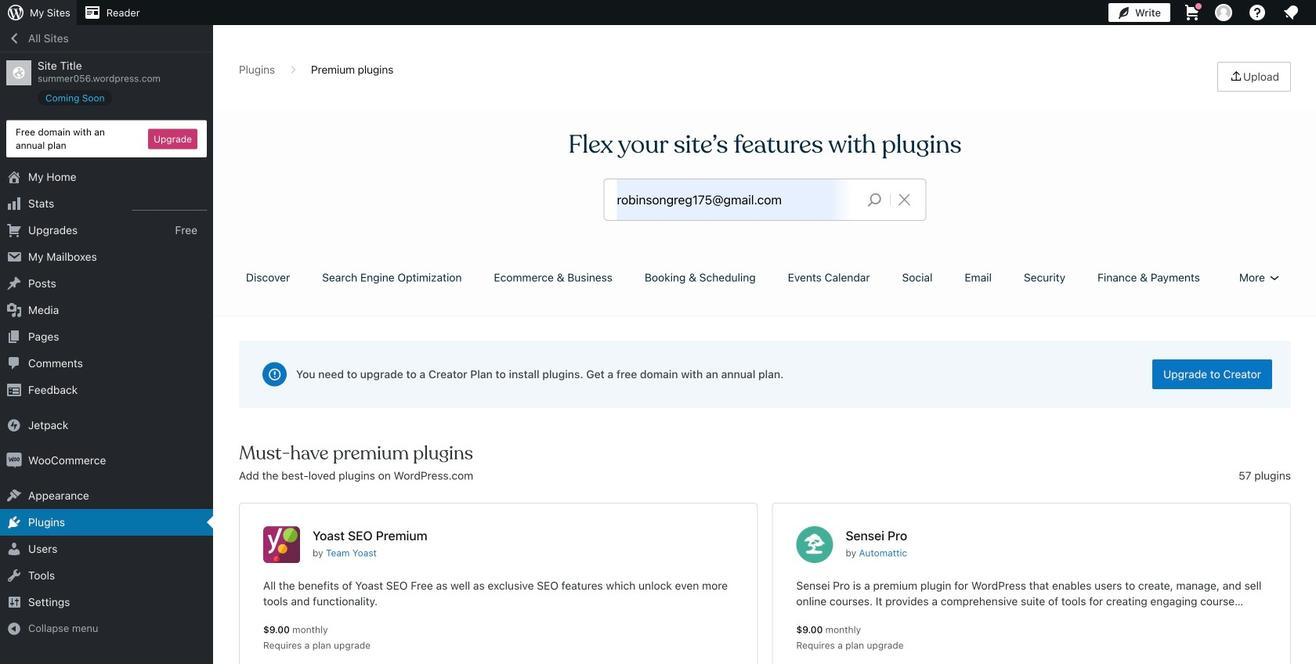 Task type: locate. For each thing, give the bounding box(es) containing it.
1 img image from the top
[[6, 418, 22, 433]]

img image
[[6, 418, 22, 433], [6, 453, 22, 469]]

1 vertical spatial img image
[[6, 453, 22, 469]]

manage your notifications image
[[1282, 3, 1301, 22]]

0 horizontal spatial plugin icon image
[[263, 527, 300, 563]]

highest hourly views 0 image
[[132, 201, 207, 211]]

plugin icon image
[[263, 527, 300, 563], [797, 527, 833, 563]]

open search image
[[855, 189, 895, 211]]

1 horizontal spatial plugin icon image
[[797, 527, 833, 563]]

my profile image
[[1215, 4, 1233, 21]]

1 plugin icon image from the left
[[263, 527, 300, 563]]

main content
[[234, 62, 1297, 665]]

0 vertical spatial img image
[[6, 418, 22, 433]]

help image
[[1248, 3, 1267, 22]]

None search field
[[605, 179, 926, 220]]



Task type: describe. For each thing, give the bounding box(es) containing it.
my shopping cart image
[[1183, 3, 1202, 22]]

close search image
[[885, 190, 924, 209]]

Search search field
[[617, 179, 855, 220]]

2 img image from the top
[[6, 453, 22, 469]]

2 plugin icon image from the left
[[797, 527, 833, 563]]



